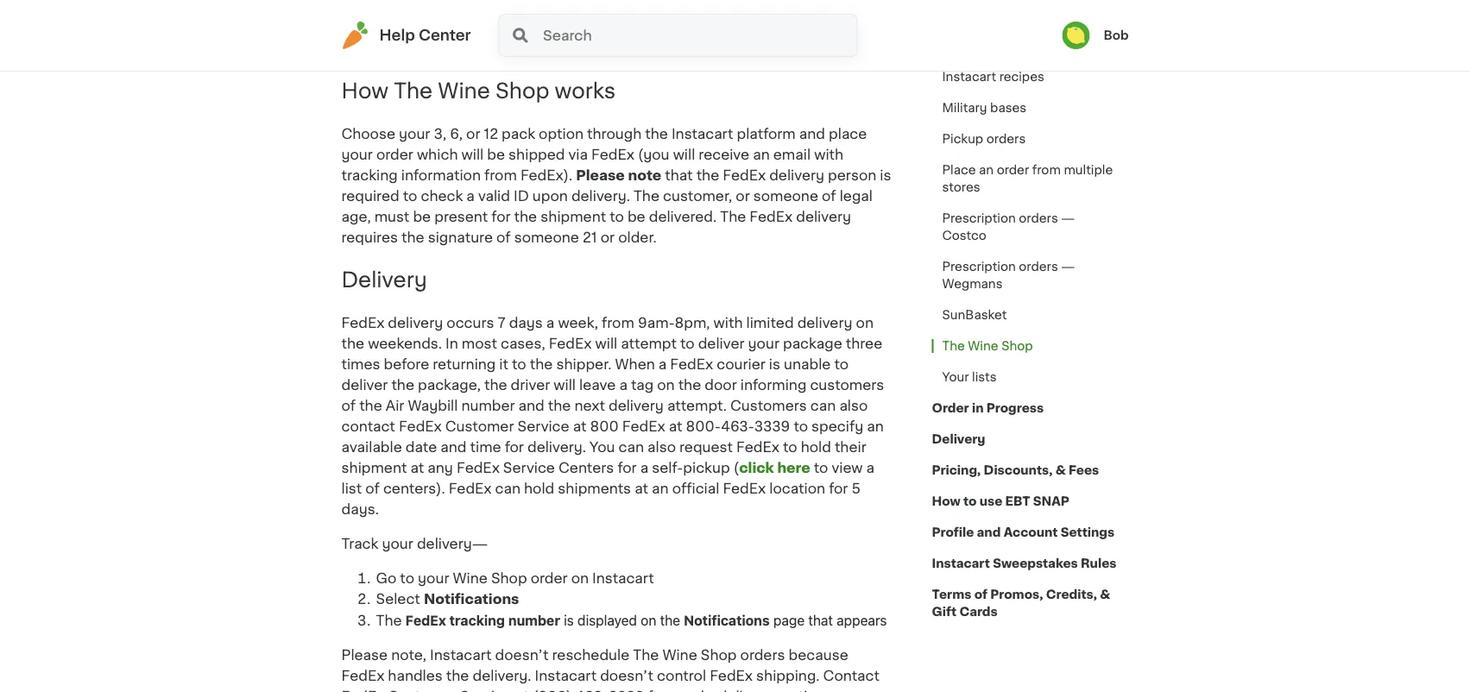 Task type: vqa. For each thing, say whether or not it's contained in the screenshot.
Prescription
yes



Task type: describe. For each thing, give the bounding box(es) containing it.
0 vertical spatial also
[[839, 399, 868, 413]]

instacart image
[[341, 22, 369, 49]]

the down before
[[391, 379, 414, 392]]

instacart inside go to your wine shop order on instacart select notifications the fedex tracking number is displayed on the notifications page that appears
[[592, 572, 654, 586]]

track your delivery—
[[341, 537, 488, 551]]

the up times
[[341, 337, 364, 351]]

your lists link
[[932, 362, 1007, 393]]

— for prescription orders — wegmans
[[1061, 261, 1075, 273]]

instacart up handles
[[430, 648, 492, 662]]

place
[[942, 164, 976, 176]]

the inside the choose your 3, 6, or 12 pack option through the instacart platform and place your order which will be shipped via fedex (you will receive an email with tracking information from fedex).
[[645, 127, 668, 141]]

credits,
[[1046, 589, 1097, 601]]

click here
[[739, 462, 810, 475]]

8pm,
[[675, 316, 710, 330]]

delivery up weekends.
[[388, 316, 443, 330]]

to up customers
[[834, 358, 849, 372]]

displayed
[[577, 612, 637, 629]]

on up displayed
[[571, 572, 589, 586]]

bases
[[990, 102, 1027, 114]]

please note, instacart doesn't reschedule the wine shop orders because fedex handles the delivery. instacart doesn't control fedex shipping. contact fedex customer service at (800) 463-3339 for rescheduling questions 
[[341, 648, 879, 692]]

customer inside fedex delivery occurs 7 days a week, from 9am-8pm, with limited delivery on the weekends. in most cases, fedex will attempt to deliver your package three times before returning it to the shipper. when a fedex courier is unable to deliver the package, the driver will leave a tag on the door informing customers of the air waybill number and the next delivery attempt. customers can also contact fedex customer service at 800 fedex at 800-463-3339 to specify an available date and time for delivery. you can also request fedex to hold their shipment at any fedex service centers for a self-pickup (
[[445, 420, 514, 434]]

delivery up 'package'
[[797, 316, 852, 330]]

centers).
[[383, 482, 445, 496]]

an inside the choose your 3, 6, or 12 pack option through the instacart platform and place your order which will be shipped via fedex (you will receive an email with tracking information from fedex).
[[753, 147, 770, 161]]

information
[[401, 168, 481, 182]]

a inside that the fedex delivery person is required to check a valid id upon delivery. the customer, or someone of legal age, must be present for the shipment to be delivered. the fedex delivery requires the signature of someone 21 or older.
[[466, 189, 475, 203]]

the up your
[[942, 340, 965, 352]]

the inside please note, instacart doesn't reschedule the wine shop orders because fedex handles the delivery. instacart doesn't control fedex shipping. contact fedex customer service at (800) 463-3339 for rescheduling questions
[[446, 669, 469, 683]]

days
[[509, 316, 543, 330]]

help center link
[[341, 22, 471, 49]]

send
[[942, 9, 973, 21]]

1 vertical spatial deliver
[[341, 379, 388, 392]]

463- inside fedex delivery occurs 7 days a week, from 9am-8pm, with limited delivery on the weekends. in most cases, fedex will attempt to deliver your package three times before returning it to the shipper. when a fedex courier is unable to deliver the package, the driver will leave a tag on the door informing customers of the air waybill number and the next delivery attempt. customers can also contact fedex customer service at 800 fedex at 800-463-3339 to specify an available date and time for delivery. you can also request fedex to hold their shipment at any fedex service centers for a self-pickup (
[[721, 420, 754, 434]]

instacart up (800)
[[535, 669, 597, 683]]

1 vertical spatial delivery
[[932, 433, 985, 445]]

you
[[590, 441, 615, 455]]

to up older.
[[610, 210, 624, 223]]

the down it
[[484, 379, 507, 392]]

of down valid
[[496, 230, 511, 244]]

for inside please note, instacart doesn't reschedule the wine shop orders because fedex handles the delivery. instacart doesn't control fedex shipping. contact fedex customer service at (800) 463-3339 for rescheduling questions
[[648, 690, 667, 692]]

help center
[[379, 28, 471, 43]]

1 horizontal spatial or
[[601, 230, 615, 244]]

the up customer, on the top left of the page
[[696, 168, 719, 182]]

wine inside go to your wine shop order on instacart select notifications the fedex tracking number is displayed on the notifications page that appears
[[453, 572, 488, 586]]

to inside "how to use ebt snap" 'link'
[[963, 495, 977, 508]]

fedex can hold shipments at an official fedex location for 5 days.
[[341, 482, 861, 517]]

pickup
[[683, 462, 730, 475]]

to up 'must'
[[403, 189, 417, 203]]

an inside fedex delivery occurs 7 days a week, from 9am-8pm, with limited delivery on the weekends. in most cases, fedex will attempt to deliver your package three times before returning it to the shipper. when a fedex courier is unable to deliver the package, the driver will leave a tag on the door informing customers of the air waybill number and the next delivery attempt. customers can also contact fedex customer service at 800 fedex at 800-463-3339 to specify an available date and time for delivery. you can also request fedex to hold their shipment at any fedex service centers for a self-pickup (
[[867, 420, 884, 434]]

at down next on the left of the page
[[573, 420, 587, 434]]

5
[[851, 482, 861, 496]]

option
[[539, 127, 584, 141]]

& inside terms of promos, credits, & gift cards
[[1100, 589, 1110, 601]]

list
[[341, 482, 362, 496]]

at up centers).
[[410, 462, 424, 475]]

will down 6,
[[461, 147, 484, 161]]

1 horizontal spatial someone
[[753, 189, 818, 203]]

in
[[972, 402, 984, 414]]

from inside the choose your 3, 6, or 12 pack option through the instacart platform and place your order which will be shipped via fedex (you will receive an email with tracking information from fedex).
[[484, 168, 517, 182]]

your inside fedex delivery occurs 7 days a week, from 9am-8pm, with limited delivery on the weekends. in most cases, fedex will attempt to deliver your package three times before returning it to the shipper. when a fedex courier is unable to deliver the package, the driver will leave a tag on the door informing customers of the air waybill number and the next delivery attempt. customers can also contact fedex customer service at 800 fedex at 800-463-3339 to specify an available date and time for delivery. you can also request fedex to hold their shipment at any fedex service centers for a self-pickup (
[[748, 337, 779, 351]]

will right (you
[[673, 147, 695, 161]]

please for please note, instacart doesn't reschedule the wine shop orders because fedex handles the delivery. instacart doesn't control fedex shipping. contact fedex customer service at (800) 463-3339 for rescheduling questions 
[[341, 648, 388, 662]]

cards
[[959, 606, 998, 618]]

800-
[[686, 420, 721, 434]]

for right "time"
[[505, 441, 524, 455]]

request
[[679, 441, 733, 455]]

and up any at the bottom of page
[[440, 441, 467, 455]]

your left 3,
[[399, 127, 430, 141]]

will up shipper.
[[595, 337, 617, 351]]

promos,
[[990, 589, 1043, 601]]

the down id
[[514, 210, 537, 223]]

for up shipments
[[618, 462, 637, 475]]

prescription orders — costco link
[[932, 203, 1129, 251]]

12
[[484, 127, 498, 141]]

orders inside please note, instacart doesn't reschedule the wine shop orders because fedex handles the delivery. instacart doesn't control fedex shipping. contact fedex customer service at (800) 463-3339 for rescheduling questions
[[740, 648, 785, 662]]

of inside 'to view a list of centers).'
[[365, 482, 380, 496]]

in
[[445, 337, 458, 351]]

0 vertical spatial doesn't
[[495, 648, 549, 662]]

id
[[514, 189, 529, 203]]

days.
[[341, 503, 379, 517]]

an down 'send a gift through instacart' link on the right
[[1025, 40, 1040, 52]]

instacart sweepstakes rules link
[[932, 548, 1116, 579]]

the up driver on the left bottom
[[530, 358, 553, 372]]

prescription orders — costco
[[942, 212, 1075, 242]]

delivery. for the
[[571, 189, 630, 203]]

order inside the place an order from multiple stores
[[997, 164, 1029, 176]]

800
[[590, 420, 619, 434]]

a down attempt
[[658, 358, 667, 372]]

self-
[[652, 462, 683, 475]]

prescription orders — wegmans link
[[932, 251, 1129, 300]]

select
[[376, 593, 420, 607]]

delivery down email
[[769, 168, 824, 182]]

on right tag
[[657, 379, 675, 392]]

cases,
[[501, 337, 545, 351]]

shipper.
[[556, 358, 612, 372]]

the down 'must'
[[401, 230, 424, 244]]

order
[[932, 402, 969, 414]]

of inside fedex delivery occurs 7 days a week, from 9am-8pm, with limited delivery on the weekends. in most cases, fedex will attempt to deliver your package three times before returning it to the shipper. when a fedex courier is unable to deliver the package, the driver will leave a tag on the door informing customers of the air waybill number and the next delivery attempt. customers can also contact fedex customer service at 800 fedex at 800-463-3339 to specify an available date and time for delivery. you can also request fedex to hold their shipment at any fedex service centers for a self-pickup (
[[341, 399, 356, 413]]

specify
[[812, 420, 863, 434]]

military bases link
[[932, 92, 1037, 123]]

check
[[421, 189, 463, 203]]

through inside the choose your 3, 6, or 12 pack option through the instacart platform and place your order which will be shipped via fedex (you will receive an email with tracking information from fedex).
[[587, 127, 642, 141]]

signature
[[428, 230, 493, 244]]

terms
[[932, 589, 971, 601]]

occurs
[[447, 316, 494, 330]]

0 horizontal spatial someone
[[514, 230, 579, 244]]

shop inside go to your wine shop order on instacart select notifications the fedex tracking number is displayed on the notifications page that appears
[[491, 572, 527, 586]]

delivery link
[[932, 424, 985, 455]]

at left 800-
[[669, 420, 682, 434]]

door
[[705, 379, 737, 392]]

pricing, discounts, & fees link
[[932, 455, 1099, 486]]

the up attempt.
[[678, 379, 701, 392]]

1 vertical spatial also
[[647, 441, 676, 455]]

1 vertical spatial can
[[619, 441, 644, 455]]

a left self-
[[640, 462, 648, 475]]

wine up 6,
[[438, 80, 490, 101]]

instacart inside 'send a gift through instacart' link
[[1061, 9, 1115, 21]]

wine inside please note, instacart doesn't reschedule the wine shop orders because fedex handles the delivery. instacart doesn't control fedex shipping. contact fedex customer service at (800) 463-3339 for rescheduling questions
[[662, 648, 697, 662]]

be inside the choose your 3, 6, or 12 pack option through the instacart platform and place your order which will be shipped via fedex (you will receive an email with tracking information from fedex).
[[487, 147, 505, 161]]

time
[[470, 441, 501, 455]]

here
[[777, 462, 810, 475]]

terms of promos, credits, & gift cards
[[932, 589, 1110, 618]]

0 vertical spatial through
[[1011, 9, 1058, 21]]

the wine shop
[[942, 340, 1033, 352]]

control
[[657, 669, 706, 683]]

settings
[[1061, 527, 1115, 539]]

463- inside please note, instacart doesn't reschedule the wine shop orders because fedex handles the delivery. instacart doesn't control fedex shipping. contact fedex customer service at (800) 463-3339 for rescheduling questions
[[575, 690, 608, 692]]

the left next on the left of the page
[[548, 399, 571, 413]]

military bases
[[942, 102, 1027, 114]]

1 vertical spatial notifications
[[684, 612, 770, 629]]

0 vertical spatial notifications
[[424, 593, 519, 607]]

returning
[[433, 358, 496, 372]]

email
[[773, 147, 811, 161]]

1 vertical spatial doesn't
[[600, 669, 653, 683]]

to left specify
[[794, 420, 808, 434]]

order in progress link
[[932, 393, 1044, 424]]

a inside 'to view a list of centers).'
[[866, 462, 874, 475]]

lists
[[972, 371, 997, 383]]

orders for prescription orders — costco
[[1019, 212, 1058, 224]]

to inside how to place an order link
[[973, 40, 985, 52]]

their
[[835, 441, 866, 455]]

to down 8pm,
[[680, 337, 695, 351]]

the down customer, on the top left of the page
[[720, 210, 746, 223]]

shipped
[[508, 147, 565, 161]]

customers
[[810, 379, 884, 392]]

or inside the choose your 3, 6, or 12 pack option through the instacart platform and place your order which will be shipped via fedex (you will receive an email with tracking information from fedex).
[[466, 127, 480, 141]]

wine up lists
[[968, 340, 998, 352]]

person
[[828, 168, 876, 182]]

fedex inside the choose your 3, 6, or 12 pack option through the instacart platform and place your order which will be shipped via fedex (you will receive an email with tracking information from fedex).
[[591, 147, 634, 161]]

order inside the choose your 3, 6, or 12 pack option through the instacart platform and place your order which will be shipped via fedex (you will receive an email with tracking information from fedex).
[[376, 147, 413, 161]]

when
[[615, 358, 655, 372]]

the up contact
[[359, 399, 382, 413]]

your lists
[[942, 371, 997, 383]]

that inside go to your wine shop order on instacart select notifications the fedex tracking number is displayed on the notifications page that appears
[[808, 612, 833, 629]]

the down help center link
[[394, 80, 433, 101]]

next
[[574, 399, 605, 413]]

order inside go to your wine shop order on instacart select notifications the fedex tracking number is displayed on the notifications page that appears
[[531, 572, 568, 586]]

with inside the choose your 3, 6, or 12 pack option through the instacart platform and place your order which will be shipped via fedex (you will receive an email with tracking information from fedex).
[[814, 147, 843, 161]]

fedex).
[[520, 168, 572, 182]]

place inside the choose your 3, 6, or 12 pack option through the instacart platform and place your order which will be shipped via fedex (you will receive an email with tracking information from fedex).
[[829, 127, 867, 141]]

a left gift
[[977, 9, 984, 21]]

tracking inside the choose your 3, 6, or 12 pack option through the instacart platform and place your order which will be shipped via fedex (you will receive an email with tracking information from fedex).
[[341, 168, 398, 182]]

click here link
[[739, 462, 810, 475]]

older.
[[618, 230, 657, 244]]

pricing,
[[932, 464, 981, 476]]

and down driver on the left bottom
[[518, 399, 544, 413]]

9am-
[[638, 316, 675, 330]]

how to use ebt snap
[[932, 495, 1069, 508]]

leave
[[579, 379, 616, 392]]

instacart recipes link
[[932, 61, 1055, 92]]

bob
[[1104, 29, 1129, 41]]

place an order from multiple stores link
[[932, 155, 1129, 203]]

your down choose
[[341, 147, 373, 161]]

and inside the choose your 3, 6, or 12 pack option through the instacart platform and place your order which will be shipped via fedex (you will receive an email with tracking information from fedex).
[[799, 127, 825, 141]]



Task type: locate. For each thing, give the bounding box(es) containing it.
be down check at the left of the page
[[413, 210, 431, 223]]

0 horizontal spatial with
[[714, 316, 743, 330]]

1 horizontal spatial that
[[808, 612, 833, 629]]

requires
[[341, 230, 398, 244]]

multiple
[[1064, 164, 1113, 176]]

an right specify
[[867, 420, 884, 434]]

customer down handles
[[388, 690, 457, 692]]

how to place an order
[[942, 40, 1075, 52]]

of up cards
[[974, 589, 987, 601]]

— inside prescription orders — costco
[[1061, 212, 1075, 224]]

1 vertical spatial service
[[503, 462, 555, 475]]

0 horizontal spatial &
[[1055, 464, 1066, 476]]

handles
[[388, 669, 443, 683]]

an inside fedex can hold shipments at an official fedex location for 5 days.
[[652, 482, 669, 496]]

0 horizontal spatial doesn't
[[495, 648, 549, 662]]

rules
[[1081, 558, 1116, 570]]

your down delivery—
[[418, 572, 449, 586]]

wine down delivery—
[[453, 572, 488, 586]]

your up go
[[382, 537, 413, 551]]

0 horizontal spatial from
[[484, 168, 517, 182]]

how inside 'link'
[[932, 495, 961, 508]]

0 horizontal spatial through
[[587, 127, 642, 141]]

1 vertical spatial with
[[714, 316, 743, 330]]

how to place an order link
[[932, 30, 1086, 61]]

will down shipper.
[[554, 379, 576, 392]]

go to your wine shop order on instacart select notifications the fedex tracking number is displayed on the notifications page that appears
[[376, 572, 887, 629]]

0 vertical spatial service
[[517, 420, 569, 434]]

prescription inside prescription orders — wegmans
[[942, 261, 1016, 273]]

instacart inside instacart sweepstakes rules link
[[932, 558, 990, 570]]

service inside please note, instacart doesn't reschedule the wine shop orders because fedex handles the delivery. instacart doesn't control fedex shipping. contact fedex customer service at (800) 463-3339 for rescheduling questions
[[460, 690, 512, 692]]

upon
[[532, 189, 568, 203]]

a left tag
[[619, 379, 627, 392]]

use
[[979, 495, 1002, 508]]

prescription inside prescription orders — costco
[[942, 212, 1016, 224]]

an inside the place an order from multiple stores
[[979, 164, 994, 176]]

orders for prescription orders — wegmans
[[1019, 261, 1058, 273]]

delivery. for instacart
[[473, 669, 531, 683]]

1 horizontal spatial deliver
[[698, 337, 744, 351]]

a up present
[[466, 189, 475, 203]]

1 horizontal spatial please
[[576, 168, 625, 182]]

Search search field
[[541, 15, 857, 56]]

1 vertical spatial or
[[736, 189, 750, 203]]

most
[[462, 337, 497, 351]]

instacart inside instacart recipes link
[[942, 71, 996, 83]]

1 horizontal spatial with
[[814, 147, 843, 161]]

0 vertical spatial with
[[814, 147, 843, 161]]

order
[[1043, 40, 1075, 52], [376, 147, 413, 161], [997, 164, 1029, 176], [531, 572, 568, 586]]

prescription orders — wegmans
[[942, 261, 1075, 290]]

order in progress
[[932, 402, 1044, 414]]

for
[[491, 210, 511, 223], [505, 441, 524, 455], [618, 462, 637, 475], [829, 482, 848, 496], [648, 690, 667, 692]]

1 vertical spatial &
[[1100, 589, 1110, 601]]

how for how the wine shop works
[[341, 80, 389, 101]]

to left view
[[814, 462, 828, 475]]

instacart inside the choose your 3, 6, or 12 pack option through the instacart platform and place your order which will be shipped via fedex (you will receive an email with tracking information from fedex).
[[671, 127, 733, 141]]

shop inside please note, instacart doesn't reschedule the wine shop orders because fedex handles the delivery. instacart doesn't control fedex shipping. contact fedex customer service at (800) 463-3339 for rescheduling questions
[[701, 648, 737, 662]]

how
[[942, 40, 970, 52], [341, 80, 389, 101], [932, 495, 961, 508]]

is inside go to your wine shop order on instacart select notifications the fedex tracking number is displayed on the notifications page that appears
[[564, 612, 574, 629]]

orders inside prescription orders — wegmans
[[1019, 261, 1058, 273]]

2 vertical spatial service
[[460, 690, 512, 692]]

shipment inside fedex delivery occurs 7 days a week, from 9am-8pm, with limited delivery on the weekends. in most cases, fedex will attempt to deliver your package three times before returning it to the shipper. when a fedex courier is unable to deliver the package, the driver will leave a tag on the door informing customers of the air waybill number and the next delivery attempt. customers can also contact fedex customer service at 800 fedex at 800-463-3339 to specify an available date and time for delivery. you can also request fedex to hold their shipment at any fedex service centers for a self-pickup (
[[341, 462, 407, 475]]

is inside that the fedex delivery person is required to check a valid id upon delivery. the customer, or someone of legal age, must be present for the shipment to be delivered. the fedex delivery requires the signature of someone 21 or older.
[[880, 168, 891, 182]]

0 vertical spatial customer
[[445, 420, 514, 434]]

page
[[773, 612, 805, 629]]

instacart down profile
[[932, 558, 990, 570]]

2 horizontal spatial can
[[810, 399, 836, 413]]

must
[[374, 210, 409, 223]]

0 horizontal spatial hold
[[524, 482, 554, 496]]

0 horizontal spatial notifications
[[424, 593, 519, 607]]

to inside 'to view a list of centers).'
[[814, 462, 828, 475]]

is inside fedex delivery occurs 7 days a week, from 9am-8pm, with limited delivery on the weekends. in most cases, fedex will attempt to deliver your package three times before returning it to the shipper. when a fedex courier is unable to deliver the package, the driver will leave a tag on the door informing customers of the air waybill number and the next delivery attempt. customers can also contact fedex customer service at 800 fedex at 800-463-3339 to specify an available date and time for delivery. you can also request fedex to hold their shipment at any fedex service centers for a self-pickup (
[[769, 358, 780, 372]]

hold inside fedex can hold shipments at an official fedex location for 5 days.
[[524, 482, 554, 496]]

attempt.
[[667, 399, 727, 413]]

that inside that the fedex delivery person is required to check a valid id upon delivery. the customer, or someone of legal age, must be present for the shipment to be delivered. the fedex delivery requires the signature of someone 21 or older.
[[665, 168, 693, 182]]

pricing, discounts, & fees
[[932, 464, 1099, 476]]

1 vertical spatial place
[[829, 127, 867, 141]]

how up profile
[[932, 495, 961, 508]]

or right 6,
[[466, 127, 480, 141]]

— for prescription orders — costco
[[1061, 212, 1075, 224]]

orders inside prescription orders — costco
[[1019, 212, 1058, 224]]

wine up control
[[662, 648, 697, 662]]

can inside fedex can hold shipments at an official fedex location for 5 days.
[[495, 482, 520, 496]]

0 vertical spatial tracking
[[341, 168, 398, 182]]

0 horizontal spatial 3339
[[608, 690, 644, 692]]

also down customers
[[839, 399, 868, 413]]

2 — from the top
[[1061, 261, 1075, 273]]

the down note
[[634, 189, 659, 203]]

1 horizontal spatial be
[[487, 147, 505, 161]]

prescription up 'costco'
[[942, 212, 1016, 224]]

place
[[988, 40, 1022, 52], [829, 127, 867, 141]]

0 vertical spatial shipment
[[541, 210, 606, 223]]

service left centers
[[503, 462, 555, 475]]

tracking inside go to your wine shop order on instacart select notifications the fedex tracking number is displayed on the notifications page that appears
[[449, 612, 505, 629]]

0 horizontal spatial is
[[564, 612, 574, 629]]

please inside please note, instacart doesn't reschedule the wine shop orders because fedex handles the delivery. instacart doesn't control fedex shipping. contact fedex customer service at (800) 463-3339 for rescheduling questions
[[341, 648, 388, 662]]

the inside please note, instacart doesn't reschedule the wine shop orders because fedex handles the delivery. instacart doesn't control fedex shipping. contact fedex customer service at (800) 463-3339 for rescheduling questions
[[633, 648, 659, 662]]

your inside go to your wine shop order on instacart select notifications the fedex tracking number is displayed on the notifications page that appears
[[418, 572, 449, 586]]

prescription for costco
[[942, 212, 1016, 224]]

the inside go to your wine shop order on instacart select notifications the fedex tracking number is displayed on the notifications page that appears
[[376, 614, 402, 628]]

a right view
[[866, 462, 874, 475]]

limited
[[746, 316, 794, 330]]

number up "time"
[[461, 399, 515, 413]]

delivery—
[[417, 537, 488, 551]]

0 vertical spatial can
[[810, 399, 836, 413]]

0 vertical spatial or
[[466, 127, 480, 141]]

number inside go to your wine shop order on instacart select notifications the fedex tracking number is displayed on the notifications page that appears
[[508, 612, 560, 629]]

available
[[341, 441, 402, 455]]

informing
[[740, 379, 807, 392]]

the up control
[[633, 648, 659, 662]]

how to use ebt snap link
[[932, 486, 1069, 517]]

please for please note
[[576, 168, 625, 182]]

tracking up required
[[341, 168, 398, 182]]

to right go
[[400, 572, 414, 586]]

from up attempt
[[602, 316, 634, 330]]

unable
[[784, 358, 831, 372]]

orders down place an order from multiple stores link on the right top of page
[[1019, 212, 1058, 224]]

— down prescription orders — costco 'link'
[[1061, 261, 1075, 273]]

and down use
[[977, 527, 1001, 539]]

attempt
[[621, 337, 677, 351]]

send a gift through instacart link
[[932, 0, 1126, 30]]

1 horizontal spatial shipment
[[541, 210, 606, 223]]

the right handles
[[446, 669, 469, 683]]

0 vertical spatial that
[[665, 168, 693, 182]]

3339
[[754, 420, 790, 434], [608, 690, 644, 692]]

and inside profile and account settings link
[[977, 527, 1001, 539]]

2 horizontal spatial be
[[627, 210, 645, 223]]

or right customer, on the top left of the page
[[736, 189, 750, 203]]

3339 down customers on the bottom
[[754, 420, 790, 434]]

(you
[[638, 147, 669, 161]]

orders for pickup orders
[[986, 133, 1026, 145]]

please note
[[576, 168, 661, 182]]

0 horizontal spatial deliver
[[341, 379, 388, 392]]

please left note,
[[341, 648, 388, 662]]

&
[[1055, 464, 1066, 476], [1100, 589, 1110, 601]]

of
[[822, 189, 836, 203], [496, 230, 511, 244], [341, 399, 356, 413], [365, 482, 380, 496], [974, 589, 987, 601]]

3339 inside fedex delivery occurs 7 days a week, from 9am-8pm, with limited delivery on the weekends. in most cases, fedex will attempt to deliver your package three times before returning it to the shipper. when a fedex courier is unable to deliver the package, the driver will leave a tag on the door informing customers of the air waybill number and the next delivery attempt. customers can also contact fedex customer service at 800 fedex at 800-463-3339 to specify an available date and time for delivery. you can also request fedex to hold their shipment at any fedex service centers for a self-pickup (
[[754, 420, 790, 434]]

1 horizontal spatial notifications
[[684, 612, 770, 629]]

service left (800)
[[460, 690, 512, 692]]

at inside please note, instacart doesn't reschedule the wine shop orders because fedex handles the delivery. instacart doesn't control fedex shipping. contact fedex customer service at (800) 463-3339 for rescheduling questions
[[516, 690, 529, 692]]

sweepstakes
[[993, 558, 1078, 570]]

0 horizontal spatial be
[[413, 210, 431, 223]]

from up valid
[[484, 168, 517, 182]]

3339 inside please note, instacart doesn't reschedule the wine shop orders because fedex handles the delivery. instacart doesn't control fedex shipping. contact fedex customer service at (800) 463-3339 for rescheduling questions
[[608, 690, 644, 692]]

delivery. inside please note, instacart doesn't reschedule the wine shop orders because fedex handles the delivery. instacart doesn't control fedex shipping. contact fedex customer service at (800) 463-3339 for rescheduling questions
[[473, 669, 531, 683]]

note
[[628, 168, 661, 182]]

from inside the place an order from multiple stores
[[1032, 164, 1061, 176]]

or
[[466, 127, 480, 141], [736, 189, 750, 203], [601, 230, 615, 244]]

2 vertical spatial delivery.
[[473, 669, 531, 683]]

2 vertical spatial is
[[564, 612, 574, 629]]

1 vertical spatial through
[[587, 127, 642, 141]]

instacart up 'military'
[[942, 71, 996, 83]]

to up here
[[783, 441, 797, 455]]

0 vertical spatial deliver
[[698, 337, 744, 351]]

your
[[942, 371, 969, 383]]

delivery down tag
[[609, 399, 664, 413]]

delivered.
[[649, 210, 717, 223]]

0 horizontal spatial or
[[466, 127, 480, 141]]

profile and account settings
[[932, 527, 1115, 539]]

click
[[739, 462, 774, 475]]

to inside go to your wine shop order on instacart select notifications the fedex tracking number is displayed on the notifications page that appears
[[400, 572, 414, 586]]

week,
[[558, 316, 598, 330]]

1 vertical spatial someone
[[514, 230, 579, 244]]

can
[[810, 399, 836, 413], [619, 441, 644, 455], [495, 482, 520, 496]]

deliver up courier
[[698, 337, 744, 351]]

that right page
[[808, 612, 833, 629]]

an down self-
[[652, 482, 669, 496]]

doesn't up (800)
[[495, 648, 549, 662]]

for inside that the fedex delivery person is required to check a valid id upon delivery. the customer, or someone of legal age, must be present for the shipment to be delivered. the fedex delivery requires the signature of someone 21 or older.
[[491, 210, 511, 223]]

0 vertical spatial someone
[[753, 189, 818, 203]]

2 horizontal spatial is
[[880, 168, 891, 182]]

delivery down the legal
[[796, 210, 851, 223]]

user avatar image
[[1062, 22, 1090, 49]]

1 horizontal spatial from
[[602, 316, 634, 330]]

6,
[[450, 127, 463, 141]]

1 vertical spatial customer
[[388, 690, 457, 692]]

instacart recipes
[[942, 71, 1044, 83]]

be up older.
[[627, 210, 645, 223]]

from inside fedex delivery occurs 7 days a week, from 9am-8pm, with limited delivery on the weekends. in most cases, fedex will attempt to deliver your package three times before returning it to the shipper. when a fedex courier is unable to deliver the package, the driver will leave a tag on the door informing customers of the air waybill number and the next delivery attempt. customers can also contact fedex customer service at 800 fedex at 800-463-3339 to specify an available date and time for delivery. you can also request fedex to hold their shipment at any fedex service centers for a self-pickup (
[[602, 316, 634, 330]]

1 vertical spatial 463-
[[575, 690, 608, 692]]

choose
[[341, 127, 395, 141]]

bob link
[[1062, 22, 1129, 49]]

1 vertical spatial —
[[1061, 261, 1075, 273]]

view
[[832, 462, 863, 475]]

how for how to place an order
[[942, 40, 970, 52]]

will
[[461, 147, 484, 161], [673, 147, 695, 161], [595, 337, 617, 351], [554, 379, 576, 392]]

also up self-
[[647, 441, 676, 455]]

is left displayed
[[564, 612, 574, 629]]

to left use
[[963, 495, 977, 508]]

because
[[789, 648, 848, 662]]

the inside go to your wine shop order on instacart select notifications the fedex tracking number is displayed on the notifications page that appears
[[660, 612, 680, 629]]

be down 12
[[487, 147, 505, 161]]

0 horizontal spatial please
[[341, 648, 388, 662]]

number
[[461, 399, 515, 413], [508, 612, 560, 629]]

for inside fedex can hold shipments at an official fedex location for 5 days.
[[829, 482, 848, 496]]

orders down prescription orders — costco 'link'
[[1019, 261, 1058, 273]]

how for how to use ebt snap
[[932, 495, 961, 508]]

0 horizontal spatial tracking
[[341, 168, 398, 182]]

1 vertical spatial that
[[808, 612, 833, 629]]

of up contact
[[341, 399, 356, 413]]

1 vertical spatial hold
[[524, 482, 554, 496]]

delivery.
[[571, 189, 630, 203], [527, 441, 586, 455], [473, 669, 531, 683]]

0 horizontal spatial place
[[829, 127, 867, 141]]

0 vertical spatial is
[[880, 168, 891, 182]]

463-
[[721, 420, 754, 434], [575, 690, 608, 692]]

1 horizontal spatial delivery
[[932, 433, 985, 445]]

0 vertical spatial 3339
[[754, 420, 790, 434]]

2 vertical spatial can
[[495, 482, 520, 496]]

0 vertical spatial prescription
[[942, 212, 1016, 224]]

be
[[487, 147, 505, 161], [413, 210, 431, 223], [627, 210, 645, 223]]

1 horizontal spatial through
[[1011, 9, 1058, 21]]

the wine shop link
[[932, 331, 1043, 362]]

number inside fedex delivery occurs 7 days a week, from 9am-8pm, with limited delivery on the weekends. in most cases, fedex will attempt to deliver your package three times before returning it to the shipper. when a fedex courier is unable to deliver the package, the driver will leave a tag on the door informing customers of the air waybill number and the next delivery attempt. customers can also contact fedex customer service at 800 fedex at 800-463-3339 to specify an available date and time for delivery. you can also request fedex to hold their shipment at any fedex service centers for a self-pickup (
[[461, 399, 515, 413]]

fedex inside go to your wine shop order on instacart select notifications the fedex tracking number is displayed on the notifications page that appears
[[405, 612, 446, 629]]

0 vertical spatial place
[[988, 40, 1022, 52]]

service down driver on the left bottom
[[517, 420, 569, 434]]

7
[[498, 316, 505, 330]]

that up customer, on the top left of the page
[[665, 168, 693, 182]]

2 horizontal spatial or
[[736, 189, 750, 203]]

deliver down times
[[341, 379, 388, 392]]

orders up shipping.
[[740, 648, 785, 662]]

0 horizontal spatial 463-
[[575, 690, 608, 692]]

1 vertical spatial 3339
[[608, 690, 644, 692]]

through up please note
[[587, 127, 642, 141]]

0 vertical spatial number
[[461, 399, 515, 413]]

0 horizontal spatial also
[[647, 441, 676, 455]]

with inside fedex delivery occurs 7 days a week, from 9am-8pm, with limited delivery on the weekends. in most cases, fedex will attempt to deliver your package three times before returning it to the shipper. when a fedex courier is unable to deliver the package, the driver will leave a tag on the door informing customers of the air waybill number and the next delivery attempt. customers can also contact fedex customer service at 800 fedex at 800-463-3339 to specify an available date and time for delivery. you can also request fedex to hold their shipment at any fedex service centers for a self-pickup (
[[714, 316, 743, 330]]

1 — from the top
[[1061, 212, 1075, 224]]

present
[[434, 210, 488, 223]]

package,
[[418, 379, 481, 392]]

instacart up the bob link on the top right
[[1061, 9, 1115, 21]]

on right displayed
[[641, 612, 656, 629]]

help
[[379, 28, 415, 43]]

reschedule
[[552, 648, 629, 662]]

can up specify
[[810, 399, 836, 413]]

1 horizontal spatial tracking
[[449, 612, 505, 629]]

the up control
[[660, 612, 680, 629]]

1 horizontal spatial doesn't
[[600, 669, 653, 683]]

please down via
[[576, 168, 625, 182]]

2 vertical spatial or
[[601, 230, 615, 244]]

prescription for wegmans
[[942, 261, 1016, 273]]

1 horizontal spatial can
[[619, 441, 644, 455]]

1 horizontal spatial 3339
[[754, 420, 790, 434]]

orders down bases
[[986, 133, 1026, 145]]

location
[[769, 482, 825, 496]]

1 horizontal spatial also
[[839, 399, 868, 413]]

hold left shipments
[[524, 482, 554, 496]]

military
[[942, 102, 987, 114]]

delivery. inside fedex delivery occurs 7 days a week, from 9am-8pm, with limited delivery on the weekends. in most cases, fedex will attempt to deliver your package three times before returning it to the shipper. when a fedex courier is unable to deliver the package, the driver will leave a tag on the door informing customers of the air waybill number and the next delivery attempt. customers can also contact fedex customer service at 800 fedex at 800-463-3339 to specify an available date and time for delivery. you can also request fedex to hold their shipment at any fedex service centers for a self-pickup (
[[527, 441, 586, 455]]

1 vertical spatial delivery.
[[527, 441, 586, 455]]

an
[[1025, 40, 1040, 52], [753, 147, 770, 161], [979, 164, 994, 176], [867, 420, 884, 434], [652, 482, 669, 496]]

an right place
[[979, 164, 994, 176]]

2 horizontal spatial from
[[1032, 164, 1061, 176]]

through right gift
[[1011, 9, 1058, 21]]

1 prescription from the top
[[942, 212, 1016, 224]]

at inside fedex can hold shipments at an official fedex location for 5 days.
[[635, 482, 648, 496]]

shipment inside that the fedex delivery person is required to check a valid id upon delivery. the customer, or someone of legal age, must be present for the shipment to be delivered. the fedex delivery requires the signature of someone 21 or older.
[[541, 210, 606, 223]]

—
[[1061, 212, 1075, 224], [1061, 261, 1075, 273]]

and up email
[[799, 127, 825, 141]]

terms of promos, credits, & gift cards link
[[932, 579, 1129, 628]]

costco
[[942, 230, 987, 242]]

1 horizontal spatial place
[[988, 40, 1022, 52]]

your down limited
[[748, 337, 779, 351]]

— inside prescription orders — wegmans
[[1061, 261, 1075, 273]]

1 vertical spatial how
[[341, 80, 389, 101]]

age,
[[341, 210, 371, 223]]

0 horizontal spatial shipment
[[341, 462, 407, 475]]

doesn't down reschedule
[[600, 669, 653, 683]]

0 vertical spatial hold
[[801, 441, 831, 455]]

0 vertical spatial 463-
[[721, 420, 754, 434]]

1 vertical spatial number
[[508, 612, 560, 629]]

go
[[376, 572, 396, 586]]

with
[[814, 147, 843, 161], [714, 316, 743, 330]]

a right days
[[546, 316, 554, 330]]

or right 21
[[601, 230, 615, 244]]

2 prescription from the top
[[942, 261, 1016, 273]]

customer inside please note, instacart doesn't reschedule the wine shop orders because fedex handles the delivery. instacart doesn't control fedex shipping. contact fedex customer service at (800) 463-3339 for rescheduling questions
[[388, 690, 457, 692]]

place an order from multiple stores
[[942, 164, 1113, 193]]

0 vertical spatial delivery
[[341, 270, 427, 291]]

hold inside fedex delivery occurs 7 days a week, from 9am-8pm, with limited delivery on the weekends. in most cases, fedex will attempt to deliver your package three times before returning it to the shipper. when a fedex courier is unable to deliver the package, the driver will leave a tag on the door informing customers of the air waybill number and the next delivery attempt. customers can also contact fedex customer service at 800 fedex at 800-463-3339 to specify an available date and time for delivery. you can also request fedex to hold their shipment at any fedex service centers for a self-pickup (
[[801, 441, 831, 455]]

to right it
[[512, 358, 526, 372]]

0 vertical spatial delivery.
[[571, 189, 630, 203]]

send a gift through instacart
[[942, 9, 1115, 21]]

account
[[1004, 527, 1058, 539]]

prescription
[[942, 212, 1016, 224], [942, 261, 1016, 273]]

weekends.
[[368, 337, 442, 351]]

delivery. inside that the fedex delivery person is required to check a valid id upon delivery. the customer, or someone of legal age, must be present for the shipment to be delivered. the fedex delivery requires the signature of someone 21 or older.
[[571, 189, 630, 203]]

with right 8pm,
[[714, 316, 743, 330]]

appears
[[837, 612, 887, 629]]

package
[[783, 337, 842, 351]]

can right you
[[619, 441, 644, 455]]

0 vertical spatial —
[[1061, 212, 1075, 224]]

1 horizontal spatial &
[[1100, 589, 1110, 601]]

official
[[672, 482, 719, 496]]

of inside terms of promos, credits, & gift cards
[[974, 589, 987, 601]]

place down gift
[[988, 40, 1022, 52]]

how the wine shop works
[[341, 80, 616, 101]]

1 vertical spatial please
[[341, 648, 388, 662]]

how up choose
[[341, 80, 389, 101]]

someone down email
[[753, 189, 818, 203]]

contact
[[341, 420, 395, 434]]

1 horizontal spatial hold
[[801, 441, 831, 455]]

discounts,
[[984, 464, 1053, 476]]

gift
[[932, 606, 957, 618]]

1 vertical spatial tracking
[[449, 612, 505, 629]]

0 horizontal spatial that
[[665, 168, 693, 182]]

1 horizontal spatial 463-
[[721, 420, 754, 434]]

on up three
[[856, 316, 874, 330]]

an down platform
[[753, 147, 770, 161]]

0 horizontal spatial delivery
[[341, 270, 427, 291]]

1 vertical spatial is
[[769, 358, 780, 372]]

0 vertical spatial please
[[576, 168, 625, 182]]

of left the legal
[[822, 189, 836, 203]]

0 vertical spatial &
[[1055, 464, 1066, 476]]



